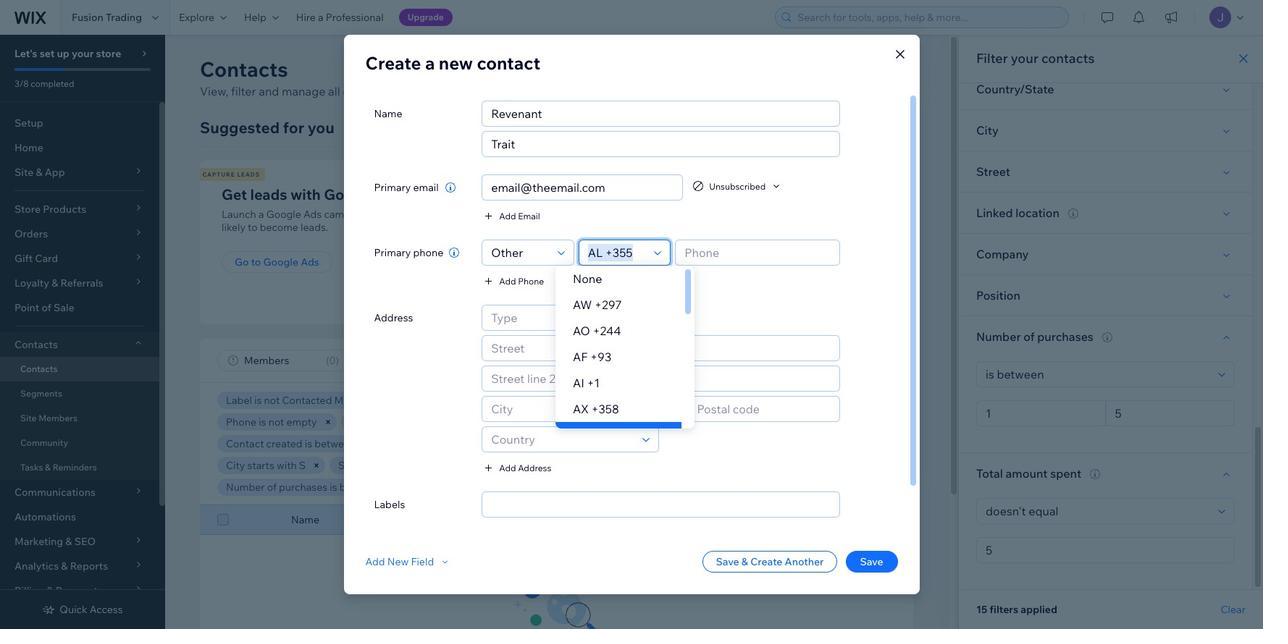 Task type: locate. For each thing, give the bounding box(es) containing it.
Phone field
[[680, 240, 835, 265]]

add up the add phone button
[[499, 210, 516, 221]]

2 horizontal spatial phone
[[587, 513, 617, 526]]

city for city starts with s
[[226, 459, 245, 472]]

google down leads
[[266, 208, 301, 221]]

name down site's
[[374, 107, 402, 120]]

0 horizontal spatial number
[[226, 481, 265, 494]]

phone down any
[[587, 513, 617, 526]]

your left site's
[[356, 84, 380, 98]]

primary left the phone
[[374, 246, 411, 259]]

another
[[785, 555, 824, 569]]

create contact button
[[782, 56, 913, 83]]

contact up "importing"
[[704, 185, 757, 204]]

and down member status is not a member
[[420, 437, 438, 450]]

0 vertical spatial contacts
[[1041, 50, 1095, 67]]

0 vertical spatial member
[[349, 416, 390, 429]]

save & create another button
[[703, 551, 837, 573]]

email down the email field
[[518, 210, 540, 221]]

save button
[[846, 551, 898, 573]]

3/8
[[14, 78, 29, 89]]

create inside button
[[750, 555, 782, 569]]

1 dec from the left
[[358, 437, 377, 450]]

dec left 22,
[[358, 437, 377, 450]]

0 horizontal spatial spent
[[513, 481, 540, 494]]

phone for phone is not empty
[[226, 416, 256, 429]]

empty down member status is not a member
[[398, 459, 428, 472]]

15 filters applied
[[976, 603, 1057, 616]]

new
[[439, 52, 473, 74]]

automations link
[[0, 505, 159, 529]]

email for email
[[453, 513, 479, 526]]

empty down contacted
[[286, 416, 317, 429]]

1 vertical spatial google
[[266, 208, 301, 221]]

1 vertical spatial primary
[[374, 246, 411, 259]]

of for point of sale
[[42, 301, 51, 314]]

point
[[14, 301, 39, 314]]

between down me
[[314, 437, 356, 450]]

linked down 10,
[[461, 459, 492, 472]]

First name field
[[487, 101, 835, 126]]

address down primary phone
[[374, 311, 413, 324]]

2 vertical spatial address
[[720, 513, 759, 526]]

member
[[459, 416, 499, 429]]

amount for total amount spent
[[1006, 466, 1048, 481]]

2 vertical spatial ads
[[301, 256, 319, 269]]

filter
[[976, 50, 1008, 67]]

al
[[573, 428, 587, 442]]

& right tasks on the left of the page
[[45, 462, 51, 473]]

total for total amount spent
[[976, 466, 1003, 481]]

1 vertical spatial leads.
[[301, 221, 328, 234]]

0 vertical spatial location
[[1015, 206, 1059, 220]]

0 horizontal spatial dec
[[358, 437, 377, 450]]

0 horizontal spatial 5
[[410, 481, 416, 494]]

dec
[[358, 437, 377, 450], [441, 437, 459, 450]]

& for create
[[741, 555, 748, 569]]

community link
[[0, 431, 159, 456]]

spent for total amount spent is not 5
[[513, 481, 540, 494]]

leads. right become
[[301, 221, 328, 234]]

add left new
[[365, 555, 385, 569]]

your inside sidebar element
[[72, 47, 94, 60]]

1 horizontal spatial spent
[[1050, 466, 1081, 481]]

suggested for you
[[200, 118, 334, 137]]

1 vertical spatial location
[[494, 459, 532, 472]]

0 horizontal spatial linked
[[461, 459, 492, 472]]

0 horizontal spatial location
[[494, 459, 532, 472]]

city left the starts
[[226, 459, 245, 472]]

ax
[[573, 402, 588, 416]]

member up save button
[[846, 513, 886, 526]]

ads down the get leads with google ads launch a google ads campaign to target people likely to become leads.
[[301, 256, 319, 269]]

Street line 2 (Optional) field
[[487, 366, 835, 391]]

0 horizontal spatial phone
[[226, 416, 256, 429]]

add inside button
[[499, 276, 516, 286]]

email deliverability status is inactive
[[692, 394, 861, 407]]

a right hire
[[318, 11, 323, 24]]

of inside sidebar element
[[42, 301, 51, 314]]

1 vertical spatial type field
[[487, 306, 632, 330]]

0 vertical spatial &
[[45, 462, 51, 473]]

aw +297
[[573, 298, 622, 312]]

0 vertical spatial phone
[[518, 276, 544, 286]]

0 vertical spatial name
[[374, 107, 402, 120]]

1 save from the left
[[716, 555, 739, 569]]

add
[[629, 208, 648, 221], [499, 210, 516, 221], [499, 276, 516, 286], [499, 462, 516, 473], [365, 555, 385, 569]]

2023 right 22,
[[395, 437, 418, 450]]

location up total amount spent is not 5
[[494, 459, 532, 472]]

1 vertical spatial empty
[[398, 459, 428, 472]]

grow your contact list add contacts by importing them via gmail or a csv file.
[[629, 185, 847, 234]]

0 vertical spatial country/state
[[976, 82, 1054, 96]]

2 dec from the left
[[441, 437, 459, 450]]

0 vertical spatial linked
[[976, 206, 1013, 220]]

add down grow
[[629, 208, 648, 221]]

contacts right the import
[[677, 256, 720, 269]]

1 vertical spatial clear
[[1221, 603, 1246, 616]]

ads up target
[[378, 185, 405, 204]]

import contacts button
[[629, 251, 733, 273]]

1 vertical spatial contact
[[704, 185, 757, 204]]

learn
[[529, 84, 560, 98]]

city starts with s
[[226, 459, 306, 472]]

5 right 1
[[410, 481, 416, 494]]

contacts inside button
[[677, 256, 720, 269]]

list box
[[555, 266, 694, 448]]

Type field
[[487, 240, 553, 265], [487, 306, 632, 330]]

more
[[562, 84, 590, 98]]

country/state is algeria
[[690, 437, 803, 450]]

linked location doesn't equal any of hickory drive
[[461, 459, 695, 472]]

aw
[[573, 298, 592, 312]]

1 vertical spatial clear button
[[1221, 603, 1246, 616]]

google inside button
[[263, 256, 298, 269]]

save inside button
[[860, 555, 883, 569]]

al +355 option
[[555, 422, 681, 448]]

Search... field
[[740, 351, 891, 371]]

tasks & reminders
[[20, 462, 97, 473]]

contact
[[477, 52, 540, 74], [704, 185, 757, 204]]

not down 22,
[[380, 459, 395, 472]]

1 horizontal spatial create
[[750, 555, 782, 569]]

0 horizontal spatial purchases
[[279, 481, 327, 494]]

phone down label
[[226, 416, 256, 429]]

type field up add phone
[[487, 240, 553, 265]]

clear
[[610, 482, 632, 492], [1221, 603, 1246, 616]]

site's
[[383, 84, 410, 98]]

0 horizontal spatial amount
[[474, 481, 511, 494]]

ads left campaign
[[303, 208, 322, 221]]

1 horizontal spatial member
[[846, 513, 886, 526]]

0 horizontal spatial city
[[226, 459, 245, 472]]

unsubscribed
[[709, 181, 766, 192]]

days
[[635, 437, 657, 450]]

1 horizontal spatial country/state
[[976, 82, 1054, 96]]

1 vertical spatial address
[[518, 462, 551, 473]]

import contacts
[[642, 256, 720, 269]]

0 vertical spatial clear
[[610, 482, 632, 492]]

0
[[329, 354, 336, 367]]

select an option field for number of purchases
[[981, 362, 1214, 387]]

Country field
[[487, 427, 638, 452]]

starts
[[247, 459, 274, 472]]

2 primary from the top
[[374, 246, 411, 259]]

1 horizontal spatial linked
[[976, 206, 1013, 220]]

+244
[[593, 324, 621, 338]]

add for add address
[[499, 462, 516, 473]]

0 horizontal spatial save
[[716, 555, 739, 569]]

access
[[90, 603, 123, 616]]

not
[[264, 394, 280, 407], [268, 416, 284, 429], [433, 416, 449, 429], [380, 459, 395, 472], [552, 481, 568, 494]]

hire a professional
[[296, 11, 384, 24]]

2 horizontal spatial create
[[813, 62, 849, 77]]

0 horizontal spatial member
[[349, 416, 390, 429]]

a
[[318, 11, 323, 24], [425, 52, 435, 74], [259, 208, 264, 221], [841, 208, 847, 221], [451, 416, 457, 429]]

1 horizontal spatial 2023
[[478, 437, 501, 450]]

2 vertical spatial google
[[263, 256, 298, 269]]

not up the phone is not empty
[[264, 394, 280, 407]]

Last name field
[[487, 132, 835, 156]]

country/state
[[976, 82, 1054, 96], [690, 437, 757, 450]]

city for city
[[976, 123, 999, 138]]

google up campaign
[[324, 185, 375, 204]]

None field
[[496, 492, 835, 517]]

location for linked location doesn't equal any of hickory drive
[[494, 459, 532, 472]]

contacts down point of sale on the top of the page
[[14, 338, 58, 351]]

not up created
[[268, 416, 284, 429]]

1 horizontal spatial empty
[[398, 459, 428, 472]]

company
[[976, 247, 1029, 261]]

create inside button
[[813, 62, 849, 77]]

with inside the get leads with google ads launch a google ads campaign to target people likely to become leads.
[[291, 185, 321, 204]]

email down total amount spent is not 5
[[453, 513, 479, 526]]

0 horizontal spatial contacts
[[651, 208, 691, 221]]

name down number of purchases is between 1 and 5
[[291, 513, 319, 526]]

1 vertical spatial country/state
[[690, 437, 757, 450]]

0 vertical spatial with
[[291, 185, 321, 204]]

0 vertical spatial ads
[[378, 185, 405, 204]]

& for reminders
[[45, 462, 51, 473]]

list
[[198, 160, 1010, 324]]

to right 'go'
[[251, 256, 261, 269]]

email up member
[[456, 394, 482, 407]]

0 vertical spatial city
[[976, 123, 999, 138]]

1 vertical spatial contacts
[[651, 208, 691, 221]]

0 vertical spatial type field
[[487, 240, 553, 265]]

segments link
[[0, 382, 159, 406]]

a down leads
[[259, 208, 264, 221]]

1 horizontal spatial dec
[[441, 437, 459, 450]]

label is not contacted me and customers
[[226, 394, 423, 407]]

1 vertical spatial member
[[846, 513, 886, 526]]

select an option field up from number field
[[981, 362, 1214, 387]]

spent down from number field
[[1050, 466, 1081, 481]]

spent down add address
[[513, 481, 540, 494]]

with left "s"
[[277, 459, 297, 472]]

1 vertical spatial ads
[[303, 208, 322, 221]]

add for add new field
[[365, 555, 385, 569]]

amount down from number field
[[1006, 466, 1048, 481]]

segments
[[20, 388, 62, 399]]

1 horizontal spatial contact
[[704, 185, 757, 204]]

and
[[259, 84, 279, 98], [472, 84, 492, 98], [352, 394, 369, 407], [420, 437, 438, 450], [390, 481, 408, 494]]

status down customers at the bottom left of page
[[392, 416, 421, 429]]

&
[[45, 462, 51, 473], [741, 555, 748, 569]]

street up linked location
[[976, 164, 1010, 179]]

leads. left learn
[[495, 84, 526, 98]]

filters
[[990, 603, 1018, 616]]

amount
[[1006, 466, 1048, 481], [474, 481, 511, 494]]

1 vertical spatial with
[[277, 459, 297, 472]]

1 horizontal spatial number
[[976, 330, 1021, 344]]

via
[[784, 208, 797, 221]]

type field up af
[[487, 306, 632, 330]]

amount down add address button
[[474, 481, 511, 494]]

1 vertical spatial street
[[338, 459, 368, 472]]

location up company
[[1015, 206, 1059, 220]]

not down doesn't
[[552, 481, 568, 494]]

set
[[40, 47, 55, 60]]

None checkbox
[[217, 511, 229, 529]]

2 horizontal spatial address
[[720, 513, 759, 526]]

leads. inside the get leads with google ads launch a google ads campaign to target people likely to become leads.
[[301, 221, 328, 234]]

dec left 10,
[[441, 437, 459, 450]]

select an option field up "enter a value" number field
[[981, 499, 1214, 524]]

email left the deliverability
[[692, 394, 717, 407]]

0 horizontal spatial country/state
[[690, 437, 757, 450]]

0 vertical spatial contact
[[852, 62, 896, 77]]

birthdate in the last 90 days
[[526, 437, 657, 450]]

& inside button
[[741, 555, 748, 569]]

1 horizontal spatial amount
[[1006, 466, 1048, 481]]

contact inside grow your contact list add contacts by importing them via gmail or a csv file.
[[704, 185, 757, 204]]

1 vertical spatial between
[[340, 481, 381, 494]]

address down birthdate
[[518, 462, 551, 473]]

member status is not a member
[[349, 416, 499, 429]]

email
[[518, 210, 540, 221], [456, 394, 482, 407], [692, 394, 717, 407], [453, 513, 479, 526]]

go to google ads button
[[222, 251, 332, 273]]

your inside the contacts view, filter and manage all of your site's customers and leads. learn more
[[356, 84, 380, 98]]

0 horizontal spatial contact
[[226, 437, 264, 450]]

not for phone is not empty
[[268, 416, 284, 429]]

5
[[410, 481, 416, 494], [570, 481, 576, 494]]

2023 right 10,
[[478, 437, 501, 450]]

to left target
[[373, 208, 383, 221]]

linked up company
[[976, 206, 1013, 220]]

street down contact created is between dec 22, 2023 and dec 10, 2023 on the left of page
[[338, 459, 368, 472]]

0 horizontal spatial name
[[291, 513, 319, 526]]

5 down linked location doesn't equal any of hickory drive
[[570, 481, 576, 494]]

you
[[308, 118, 334, 137]]

site members
[[20, 413, 78, 424]]

1 vertical spatial number
[[226, 481, 265, 494]]

member up contact created is between dec 22, 2023 and dec 10, 2023 on the left of page
[[349, 416, 390, 429]]

& inside sidebar element
[[45, 462, 51, 473]]

0 vertical spatial empty
[[286, 416, 317, 429]]

and right filter
[[259, 84, 279, 98]]

1 horizontal spatial total
[[976, 466, 1003, 481]]

address up save & create another
[[720, 513, 759, 526]]

add inside grow your contact list add contacts by importing them via gmail or a csv file.
[[629, 208, 648, 221]]

Code field
[[584, 240, 650, 265]]

& left another
[[741, 555, 748, 569]]

quick access button
[[42, 603, 123, 616]]

2 type field from the top
[[487, 306, 632, 330]]

contacts inside grow your contact list add contacts by importing them via gmail or a csv file.
[[651, 208, 691, 221]]

country/state down zip/ postal code field
[[690, 437, 757, 450]]

of for number of purchases is between 1 and 5
[[267, 481, 277, 494]]

1 vertical spatial phone
[[226, 416, 256, 429]]

your inside grow your contact list add contacts by importing them via gmail or a csv file.
[[669, 185, 701, 204]]

1 primary from the top
[[374, 181, 411, 194]]

0 vertical spatial purchases
[[1037, 330, 1093, 344]]

1 select an option field from the top
[[981, 362, 1214, 387]]

2 save from the left
[[860, 555, 883, 569]]

status up assignee on the bottom left of page
[[536, 394, 566, 407]]

your
[[72, 47, 94, 60], [1011, 50, 1038, 67], [356, 84, 380, 98], [669, 185, 701, 204]]

contacts up filter
[[200, 56, 288, 82]]

0 vertical spatial leads.
[[495, 84, 526, 98]]

with right leads
[[291, 185, 321, 204]]

add down 'add email' button
[[499, 276, 516, 286]]

save inside button
[[716, 555, 739, 569]]

1 vertical spatial contact
[[226, 437, 264, 450]]

0 vertical spatial address
[[374, 311, 413, 324]]

1 vertical spatial city
[[226, 459, 245, 472]]

Email field
[[487, 175, 678, 200]]

with for google
[[291, 185, 321, 204]]

add for add phone
[[499, 276, 516, 286]]

0 horizontal spatial create
[[365, 52, 421, 74]]

number down position
[[976, 330, 1021, 344]]

address inside button
[[518, 462, 551, 473]]

1 vertical spatial &
[[741, 555, 748, 569]]

primary up target
[[374, 181, 411, 194]]

contact up learn
[[477, 52, 540, 74]]

1 horizontal spatial city
[[976, 123, 999, 138]]

a right or
[[841, 208, 847, 221]]

linked location
[[976, 206, 1059, 220]]

manage
[[282, 84, 326, 98]]

filter
[[231, 84, 256, 98]]

Select an option field
[[981, 362, 1214, 387], [981, 499, 1214, 524]]

1 horizontal spatial leads.
[[495, 84, 526, 98]]

0 vertical spatial number
[[976, 330, 1021, 344]]

member
[[349, 416, 390, 429], [846, 513, 886, 526]]

0 horizontal spatial 2023
[[395, 437, 418, 450]]

country/state down filter your contacts
[[976, 82, 1054, 96]]

1 vertical spatial select an option field
[[981, 499, 1214, 524]]

0 vertical spatial google
[[324, 185, 375, 204]]

Unsaved view field
[[240, 351, 321, 371]]

and right me
[[352, 394, 369, 407]]

spent for total amount spent
[[1050, 466, 1081, 481]]

your up by
[[669, 185, 701, 204]]

2023
[[395, 437, 418, 450], [478, 437, 501, 450]]

email subscriber status is never subscribed
[[456, 394, 659, 407]]

ads
[[378, 185, 405, 204], [303, 208, 322, 221], [301, 256, 319, 269]]

let's
[[14, 47, 37, 60]]

City field
[[487, 397, 654, 421]]

0 horizontal spatial contact
[[477, 52, 540, 74]]

0 vertical spatial clear button
[[600, 479, 643, 496]]

2 select an option field from the top
[[981, 499, 1214, 524]]

customers
[[372, 394, 423, 407]]

for
[[283, 118, 304, 137]]

google down become
[[263, 256, 298, 269]]

1 horizontal spatial phone
[[518, 276, 544, 286]]

add up total amount spent is not 5
[[499, 462, 516, 473]]

contacts inside the contacts view, filter and manage all of your site's customers and leads. learn more
[[200, 56, 288, 82]]

1 horizontal spatial street
[[976, 164, 1010, 179]]

0 vertical spatial primary
[[374, 181, 411, 194]]

email for email subscriber status is never subscribed
[[456, 394, 482, 407]]

1 horizontal spatial location
[[1015, 206, 1059, 220]]

phone left none
[[518, 276, 544, 286]]

name
[[374, 107, 402, 120], [291, 513, 319, 526]]

empty
[[286, 416, 317, 429], [398, 459, 428, 472]]

0 horizontal spatial total
[[449, 481, 472, 494]]

and right 1
[[390, 481, 408, 494]]

0 horizontal spatial empty
[[286, 416, 317, 429]]

city down filter
[[976, 123, 999, 138]]

1 horizontal spatial purchases
[[1037, 330, 1093, 344]]

0 vertical spatial street
[[976, 164, 1010, 179]]

add address button
[[482, 461, 551, 474]]

1 type field from the top
[[487, 240, 553, 265]]

store
[[96, 47, 121, 60]]

purchases for number of purchases is between 1 and 5
[[279, 481, 327, 494]]

1 vertical spatial purchases
[[279, 481, 327, 494]]

between left 1
[[340, 481, 381, 494]]

1 horizontal spatial save
[[860, 555, 883, 569]]

your right up
[[72, 47, 94, 60]]

1 horizontal spatial 5
[[570, 481, 576, 494]]

member for member status is not a member
[[349, 416, 390, 429]]

number down the starts
[[226, 481, 265, 494]]



Task type: describe. For each thing, give the bounding box(es) containing it.
1 5 from the left
[[410, 481, 416, 494]]

position
[[976, 288, 1020, 303]]

get leads with google ads launch a google ads campaign to target people likely to become leads.
[[222, 185, 449, 234]]

ai
[[573, 376, 584, 390]]

capture
[[202, 171, 235, 178]]

birthdate
[[526, 437, 570, 450]]

customers
[[412, 84, 469, 98]]

contacts button
[[0, 332, 159, 357]]

to inside button
[[251, 256, 261, 269]]

likely
[[222, 221, 245, 234]]

importing
[[708, 208, 754, 221]]

select an option field for total amount spent
[[981, 499, 1214, 524]]

get
[[222, 185, 247, 204]]

street is not empty
[[338, 459, 428, 472]]

become
[[260, 221, 298, 234]]

90
[[620, 437, 633, 450]]

of for number of purchases
[[1023, 330, 1035, 344]]

create for create a new contact
[[365, 52, 421, 74]]

linked for linked location doesn't equal any of hickory drive
[[461, 459, 492, 472]]

email for email deliverability status is inactive
[[692, 394, 717, 407]]

let's set up your store
[[14, 47, 121, 60]]

inactive
[[824, 394, 861, 407]]

0 horizontal spatial clear
[[610, 482, 632, 492]]

number of purchases
[[976, 330, 1093, 344]]

add email button
[[482, 209, 540, 222]]

explore
[[179, 11, 214, 24]]

automations
[[14, 511, 76, 524]]

jacob
[[587, 416, 617, 429]]

a left new
[[425, 52, 435, 74]]

list containing get leads with google ads
[[198, 160, 1010, 324]]

1 horizontal spatial clear button
[[1221, 603, 1246, 616]]

status down "search..." field
[[783, 394, 812, 407]]

contact inside button
[[852, 62, 896, 77]]

primary for primary phone
[[374, 246, 411, 259]]

country/state for country/state
[[976, 82, 1054, 96]]

site
[[20, 413, 37, 424]]

primary email
[[374, 181, 439, 194]]

upgrade button
[[399, 9, 453, 26]]

2 5 from the left
[[570, 481, 576, 494]]

point of sale link
[[0, 295, 159, 320]]

al +355
[[573, 428, 617, 442]]

Enter a value number field
[[981, 538, 1230, 563]]

applied
[[1021, 603, 1057, 616]]

professional
[[326, 11, 384, 24]]

create for create contact
[[813, 62, 849, 77]]

capture leads
[[202, 171, 260, 178]]

drive
[[670, 459, 695, 472]]

street for street
[[976, 164, 1010, 179]]

people
[[416, 208, 449, 221]]

Zip/ Postal code field
[[668, 397, 835, 421]]

not for street is not empty
[[380, 459, 395, 472]]

subscriber
[[484, 394, 534, 407]]

of inside the contacts view, filter and manage all of your site's customers and leads. learn more
[[343, 84, 354, 98]]

ads inside the go to google ads button
[[301, 256, 319, 269]]

them
[[757, 208, 781, 221]]

get more contacts
[[609, 171, 686, 178]]

save & create another
[[716, 555, 824, 569]]

quick
[[60, 603, 87, 616]]

go to google ads
[[235, 256, 319, 269]]

sidebar element
[[0, 35, 165, 629]]

primary phone
[[374, 246, 443, 259]]

gmail
[[799, 208, 827, 221]]

new
[[387, 555, 409, 569]]

members
[[39, 413, 78, 424]]

1 horizontal spatial clear
[[1221, 603, 1246, 616]]

trading
[[106, 11, 142, 24]]

up
[[57, 47, 69, 60]]

campaign
[[324, 208, 371, 221]]

contacts view, filter and manage all of your site's customers and leads. learn more
[[200, 56, 590, 98]]

learn more button
[[529, 83, 590, 100]]

number for number of purchases
[[976, 330, 1021, 344]]

primary for primary email
[[374, 181, 411, 194]]

in
[[572, 437, 581, 450]]

total for total amount spent is not 5
[[449, 481, 472, 494]]

add for add email
[[499, 210, 516, 221]]

member status
[[846, 513, 917, 526]]

hickory
[[631, 459, 667, 472]]

+1
[[587, 376, 600, 390]]

number for number of purchases is between 1 and 5
[[226, 481, 265, 494]]

created
[[266, 437, 302, 450]]

phone inside button
[[518, 276, 544, 286]]

amount for total amount spent is not 5
[[474, 481, 511, 494]]

1 horizontal spatial name
[[374, 107, 402, 120]]

tasks
[[20, 462, 43, 473]]

0 vertical spatial contact
[[477, 52, 540, 74]]

email inside 'add email' button
[[518, 210, 540, 221]]

1
[[383, 481, 388, 494]]

and down new
[[472, 84, 492, 98]]

0 horizontal spatial address
[[374, 311, 413, 324]]

your right filter
[[1011, 50, 1038, 67]]

Street field
[[487, 336, 835, 361]]

ao +244
[[573, 324, 621, 338]]

10,
[[462, 437, 475, 450]]

+297
[[594, 298, 622, 312]]

add phone
[[499, 276, 544, 286]]

point of sale
[[14, 301, 74, 314]]

empty for phone is not empty
[[286, 416, 317, 429]]

by
[[694, 208, 705, 221]]

linked for linked location
[[976, 206, 1013, 220]]

phone
[[413, 246, 443, 259]]

purchases for number of purchases
[[1037, 330, 1093, 344]]

phone for phone
[[587, 513, 617, 526]]

list
[[760, 185, 781, 204]]

save for save & create another
[[716, 555, 739, 569]]

(
[[326, 354, 329, 367]]

contacts inside dropdown button
[[14, 338, 58, 351]]

country/state for country/state is algeria
[[690, 437, 757, 450]]

contact created is between dec 22, 2023 and dec 10, 2023
[[226, 437, 501, 450]]

From number field
[[981, 401, 1100, 426]]

total amount spent
[[976, 466, 1081, 481]]

assignee
[[532, 416, 575, 429]]

not left member
[[433, 416, 449, 429]]

field
[[411, 555, 434, 569]]

to right likely
[[248, 221, 258, 234]]

leads
[[237, 171, 260, 178]]

number of purchases is between 1 and 5
[[226, 481, 416, 494]]

help
[[244, 11, 266, 24]]

file.
[[652, 221, 668, 234]]

home link
[[0, 135, 159, 160]]

the
[[583, 437, 599, 450]]

2 2023 from the left
[[478, 437, 501, 450]]

email
[[413, 181, 439, 194]]

empty for street is not empty
[[398, 459, 428, 472]]

1 horizontal spatial contacts
[[1041, 50, 1095, 67]]

contacts link
[[0, 357, 159, 382]]

create contact
[[813, 62, 896, 77]]

community
[[20, 437, 68, 448]]

0 horizontal spatial clear button
[[600, 479, 643, 496]]

not for label is not contacted me and customers
[[264, 394, 280, 407]]

reminders
[[53, 462, 97, 473]]

a inside the get leads with google ads launch a google ads campaign to target people likely to become leads.
[[259, 208, 264, 221]]

Search for tools, apps, help & more... field
[[793, 7, 1064, 28]]

leads. inside the contacts view, filter and manage all of your site's customers and leads. learn more
[[495, 84, 526, 98]]

0 vertical spatial between
[[314, 437, 356, 450]]

list box containing none
[[555, 266, 694, 448]]

with for s
[[277, 459, 297, 472]]

a left member
[[451, 416, 457, 429]]

member for member status
[[846, 513, 886, 526]]

15
[[976, 603, 987, 616]]

location for linked location
[[1015, 206, 1059, 220]]

a inside grow your contact list add contacts by importing them via gmail or a csv file.
[[841, 208, 847, 221]]

+355
[[590, 428, 617, 442]]

quick access
[[60, 603, 123, 616]]

total amount spent is not 5
[[449, 481, 576, 494]]

contacts up segments
[[20, 364, 58, 374]]

phone is not empty
[[226, 416, 317, 429]]

street for street is not empty
[[338, 459, 368, 472]]

filter your contacts
[[976, 50, 1095, 67]]

To number field
[[1111, 401, 1230, 426]]

save for save
[[860, 555, 883, 569]]

status up save button
[[888, 513, 917, 526]]

1 2023 from the left
[[395, 437, 418, 450]]



Task type: vqa. For each thing, say whether or not it's contained in the screenshot.
the Social Media Icons logo
no



